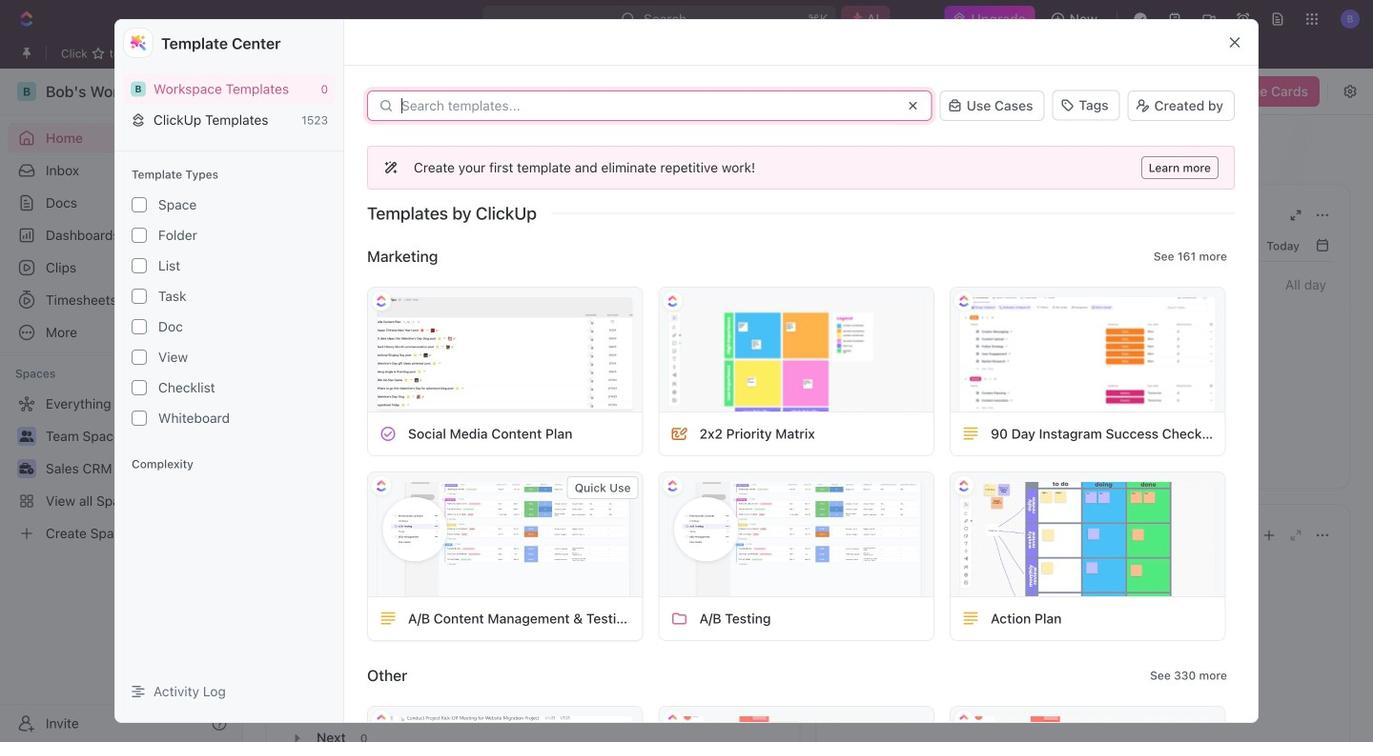 Task type: locate. For each thing, give the bounding box(es) containing it.
folder template image
[[671, 611, 688, 628]]

tree inside sidebar navigation
[[8, 389, 235, 549]]

whiteboard template image
[[671, 426, 688, 443]]

None checkbox
[[132, 228, 147, 243], [132, 258, 147, 274], [132, 350, 147, 365], [132, 381, 147, 396], [132, 411, 147, 426], [132, 228, 147, 243], [132, 258, 147, 274], [132, 350, 147, 365], [132, 381, 147, 396], [132, 411, 147, 426]]

tree
[[8, 389, 235, 549]]

folder template element
[[671, 611, 688, 628]]

list template image
[[962, 426, 979, 443], [380, 611, 397, 628], [962, 611, 979, 628]]

tab list
[[286, 551, 780, 598]]

list template element
[[962, 426, 979, 443], [380, 611, 397, 628], [962, 611, 979, 628]]

None checkbox
[[132, 197, 147, 213], [132, 289, 147, 304], [132, 319, 147, 335], [132, 197, 147, 213], [132, 289, 147, 304], [132, 319, 147, 335]]



Task type: vqa. For each thing, say whether or not it's contained in the screenshot.
the left 2
no



Task type: describe. For each thing, give the bounding box(es) containing it.
whiteboard template element
[[671, 426, 688, 443]]

bob's workspace, , element
[[131, 81, 146, 97]]

task template element
[[380, 426, 397, 443]]

Search templates... text field
[[401, 98, 894, 113]]

task template image
[[380, 426, 397, 443]]

sidebar navigation
[[0, 69, 243, 743]]



